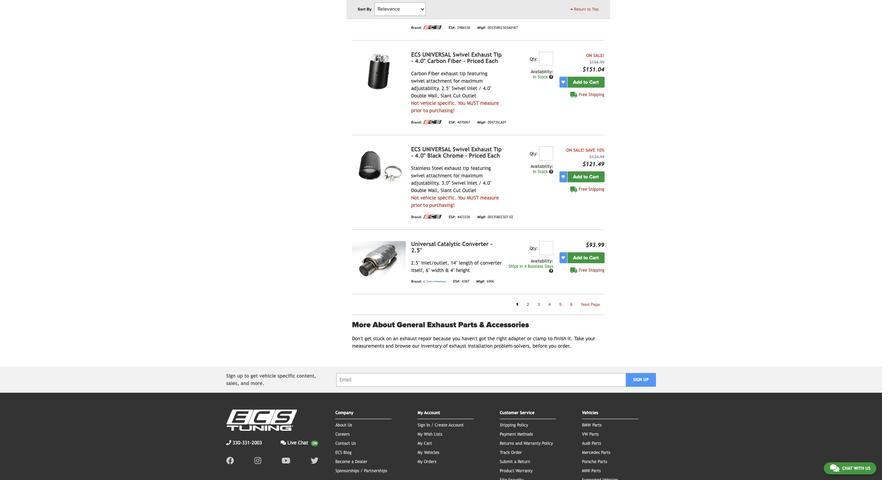 Task type: locate. For each thing, give the bounding box(es) containing it.
0 vertical spatial must
[[467, 6, 479, 11]]

each inside ecs universal swivel exhaust tip - 4.0" carbon fiber - priced each
[[486, 58, 498, 64]]

featuring down ecs universal swivel exhaust tip - 4.0" carbon fiber - priced each
[[468, 71, 488, 76]]

my for my wish lists
[[418, 432, 423, 437]]

my orders link
[[418, 460, 437, 465]]

2 qty: from the top
[[530, 151, 538, 156]]

free shipping down $121.49
[[579, 187, 605, 192]]

sign for sign in / create account
[[418, 423, 426, 428]]

add to wish list image for $151.04
[[562, 80, 565, 84]]

to inside "don't get stuck on an exhaust repair because you haven't got the right adapter or clamp to finish it. take your measurements and browse our inventory of exhaust installation problem-solvers, before you order."
[[548, 336, 553, 342]]

1 vertical spatial in stock
[[533, 169, 550, 174]]

2 brand: from the top
[[412, 121, 422, 125]]

2 add to wish list image from the top
[[562, 175, 565, 179]]

audi
[[583, 442, 591, 447]]

exhaust down mfg#: 003358ecs03a01kt
[[472, 51, 492, 58]]

2 adjustability. from the top
[[412, 180, 441, 186]]

1 vertical spatial wall,
[[428, 188, 440, 193]]

0 vertical spatial exhaust
[[472, 51, 492, 58]]

exhaust down ecs universal swivel exhaust tip - 4.0" carbon fiber - priced each
[[441, 71, 458, 76]]

us right contact
[[352, 442, 356, 447]]

vehicles up bmw parts link in the bottom right of the page
[[583, 411, 599, 416]]

double for ecs universal swivel exhaust tip - 4.0" black chrome - priced each
[[412, 188, 427, 193]]

1 my from the top
[[418, 411, 423, 416]]

1 inlet from the top
[[468, 86, 478, 91]]

2 vertical spatial ecs
[[336, 451, 342, 456]]

outlet inside carbon fiber exhaust tip featuring swivel attachment for maximum adjustability. 2.5" swivel inlet / 4.0" double wall, slant cut outlet not vehicle specific. you must measure prior to purchasing!
[[463, 93, 477, 99]]

in
[[533, 75, 537, 80], [533, 169, 537, 174], [427, 423, 430, 428]]

1 universal from the top
[[423, 51, 452, 58]]

$93.99
[[586, 242, 605, 249]]

each inside ecs universal swivel exhaust tip - 4.0" black chrome - priced each
[[488, 152, 500, 159]]

1 tip from the top
[[494, 51, 502, 58]]

cart down $151.04
[[590, 79, 599, 85]]

for down chrome
[[454, 173, 460, 179]]

1 horizontal spatial fiber
[[448, 58, 462, 64]]

1 attachment from the top
[[427, 78, 452, 84]]

0 vertical spatial add to cart button
[[568, 77, 605, 88]]

comments image
[[831, 464, 840, 473]]

exhaust
[[472, 51, 492, 58], [472, 146, 492, 153], [427, 321, 457, 330]]

ecs - corporate logo image left es#: 4070067
[[424, 120, 442, 124]]

ecs inside ecs universal swivel exhaust tip - 4.0" black chrome - priced each
[[412, 146, 421, 153]]

tip down 004735la01
[[494, 146, 502, 153]]

take
[[575, 336, 585, 342]]

1 availability: from the top
[[531, 69, 554, 74]]

brand: for ecs universal swivel exhaust tip - 4.0" carbon fiber - priced each
[[412, 121, 422, 125]]

4423336
[[458, 215, 471, 219]]

5
[[560, 302, 562, 307]]

ecs - corporate logo image
[[424, 25, 442, 29], [424, 120, 442, 124], [424, 215, 442, 219]]

2 vertical spatial purchasing!
[[430, 203, 455, 208]]

on up $158.99
[[587, 53, 593, 58]]

purchasing! inside the stainless steel exhaust tip featuring swivel attachment for maximum adjustability. 3.0" swivel inlet / 4.0" double wall, slant cut outlet not vehicle specific. you must measure prior to purchasing!
[[430, 203, 455, 208]]

for for fiber
[[454, 78, 460, 84]]

width
[[432, 268, 444, 273]]

1 vertical spatial you
[[458, 100, 466, 106]]

cut for fiber
[[454, 93, 461, 99]]

2 vertical spatial add
[[574, 255, 583, 261]]

must inside the stainless steel exhaust tip featuring swivel attachment for maximum adjustability. 3.0" swivel inlet / 4.0" double wall, slant cut outlet not vehicle specific. you must measure prior to purchasing!
[[467, 195, 479, 201]]

2 a from the left
[[515, 460, 517, 465]]

finish
[[554, 336, 567, 342]]

1 vertical spatial get
[[251, 374, 258, 379]]

qty: for ecs universal swivel exhaust tip - 4.0" carbon fiber - priced each
[[530, 57, 538, 62]]

must up the 4070067
[[467, 100, 479, 106]]

specific. down 3.0" at the right of page
[[438, 195, 457, 201]]

0 vertical spatial for
[[454, 78, 460, 84]]

content,
[[297, 374, 317, 379]]

a for become
[[352, 460, 354, 465]]

swivel inside the stainless steel exhaust tip featuring swivel attachment for maximum adjustability. 3.0" swivel inlet / 4.0" double wall, slant cut outlet not vehicle specific. you must measure prior to purchasing!
[[412, 173, 425, 179]]

3 must from the top
[[467, 195, 479, 201]]

2 horizontal spatial sign
[[634, 378, 643, 383]]

0 vertical spatial prior
[[412, 13, 422, 19]]

black
[[428, 152, 442, 159]]

shipping down $121.49
[[589, 187, 605, 192]]

for inside the stainless steel exhaust tip featuring swivel attachment for maximum adjustability. 3.0" swivel inlet / 4.0" double wall, slant cut outlet not vehicle specific. you must measure prior to purchasing!
[[454, 173, 460, 179]]

slant inside carbon fiber exhaust tip featuring swivel attachment for maximum adjustability. 2.5" swivel inlet / 4.0" double wall, slant cut outlet not vehicle specific. you must measure prior to purchasing!
[[441, 93, 452, 99]]

es#: 4070067
[[449, 121, 471, 125]]

parts up mercedes parts
[[592, 442, 602, 447]]

sale! inside the on sale!                         save 10% $134.99 $121.49
[[574, 148, 585, 153]]

on for $121.49
[[567, 148, 573, 153]]

mfg#: for ecs universal swivel exhaust tip - 4.0" carbon fiber - priced each
[[478, 121, 487, 125]]

2 cut from the top
[[454, 188, 461, 193]]

2 free shipping from the top
[[579, 187, 605, 192]]

/ inside carbon fiber exhaust tip featuring swivel attachment for maximum adjustability. 2.5" swivel inlet / 4.0" double wall, slant cut outlet not vehicle specific. you must measure prior to purchasing!
[[479, 86, 482, 91]]

universal catalytic converter - 2.5" link
[[412, 241, 493, 254]]

1 link
[[512, 300, 523, 309]]

2 universal from the top
[[423, 146, 452, 153]]

track order link
[[500, 451, 522, 456]]

ecs - corporate logo image left es#: 2986536
[[424, 25, 442, 29]]

outlet up 4423336
[[463, 188, 477, 193]]

must up 4423336
[[467, 195, 479, 201]]

1 horizontal spatial you
[[549, 344, 557, 349]]

1 stock from the top
[[538, 75, 548, 80]]

wall, inside carbon fiber exhaust tip featuring swivel attachment for maximum adjustability. 2.5" swivel inlet / 4.0" double wall, slant cut outlet not vehicle specific. you must measure prior to purchasing!
[[428, 93, 440, 99]]

return to top link
[[571, 6, 599, 12]]

0 vertical spatial in stock
[[533, 75, 550, 80]]

4070067
[[458, 121, 471, 125]]

2 vertical spatial and
[[516, 442, 523, 447]]

2 swivel from the top
[[412, 173, 425, 179]]

2 my from the top
[[418, 432, 423, 437]]

2.5" inside carbon fiber exhaust tip featuring swivel attachment for maximum adjustability. 2.5" swivel inlet / 4.0" double wall, slant cut outlet not vehicle specific. you must measure prior to purchasing!
[[442, 86, 451, 91]]

shipping
[[589, 92, 605, 97], [589, 187, 605, 192], [589, 268, 605, 273], [500, 423, 516, 428]]

3 measure from the top
[[481, 195, 499, 201]]

sale! up $158.99
[[594, 53, 605, 58]]

1 for from the top
[[454, 78, 460, 84]]

ecs for ecs universal swivel exhaust tip - 4.0" black chrome - priced each
[[412, 146, 421, 153]]

prior inside not vehicle specific. you must measure prior to purchasing!
[[412, 13, 422, 19]]

my for my account
[[418, 411, 423, 416]]

up inside sign up to get vehicle specific content, sales, and more.
[[237, 374, 243, 379]]

2 ecs - corporate logo image from the top
[[424, 120, 442, 124]]

1 vertical spatial on
[[567, 148, 573, 153]]

free shipping down $93.99
[[579, 268, 605, 273]]

free
[[579, 92, 588, 97], [579, 187, 588, 192], [579, 268, 588, 273]]

es#4070067 - 004735la01 - ecs universal swivel exhaust tip - 4.0" carbon fiber - priced each - carbon fiber exhaust tip featuring swivel attachment for maximum adjustability. 2.5" swivel inlet / 4.0" double wall, slant cut outlet - ecs - audi bmw volkswagen mercedes benz mini porsche image
[[352, 52, 406, 92]]

parts right vw
[[590, 432, 599, 437]]

adjustability. inside the stainless steel exhaust tip featuring swivel attachment for maximum adjustability. 3.0" swivel inlet / 4.0" double wall, slant cut outlet not vehicle specific. you must measure prior to purchasing!
[[412, 180, 441, 186]]

0 vertical spatial stock
[[538, 75, 548, 80]]

1 slant from the top
[[441, 93, 452, 99]]

specific. inside carbon fiber exhaust tip featuring swivel attachment for maximum adjustability. 2.5" swivel inlet / 4.0" double wall, slant cut outlet not vehicle specific. you must measure prior to purchasing!
[[438, 100, 457, 106]]

1 free shipping from the top
[[579, 92, 605, 97]]

1 add to wish list image from the top
[[562, 80, 565, 84]]

purchasing! inside carbon fiber exhaust tip featuring swivel attachment for maximum adjustability. 2.5" swivel inlet / 4.0" double wall, slant cut outlet not vehicle specific. you must measure prior to purchasing!
[[430, 108, 455, 113]]

0 vertical spatial add to cart
[[574, 79, 599, 85]]

1 in stock from the top
[[533, 75, 550, 80]]

outlet inside the stainless steel exhaust tip featuring swivel attachment for maximum adjustability. 3.0" swivel inlet / 4.0" double wall, slant cut outlet not vehicle specific. you must measure prior to purchasing!
[[463, 188, 477, 193]]

on for $151.04
[[587, 53, 593, 58]]

4.0" inside ecs universal swivel exhaust tip - 4.0" black chrome - priced each
[[415, 152, 426, 159]]

slant up es#: 4070067
[[441, 93, 452, 99]]

inlet for chrome
[[468, 180, 478, 186]]

free shipping for $121.49
[[579, 187, 605, 192]]

1 vertical spatial us
[[352, 442, 356, 447]]

tip inside ecs universal swivel exhaust tip - 4.0" black chrome - priced each
[[494, 146, 502, 153]]

caret up image
[[571, 7, 573, 11]]

tip down ecs universal swivel exhaust tip - 4.0" carbon fiber - priced each
[[460, 71, 466, 76]]

1 add to cart button from the top
[[568, 77, 605, 88]]

bmw parts link
[[583, 423, 602, 428]]

exhaust inside ecs universal swivel exhaust tip - 4.0" carbon fiber - priced each
[[472, 51, 492, 58]]

0 horizontal spatial carbon
[[412, 71, 427, 76]]

sale! inside on sale! $158.99 $151.04
[[594, 53, 605, 58]]

0 vertical spatial tip
[[494, 51, 502, 58]]

2 free from the top
[[579, 187, 588, 192]]

parts for mercedes parts
[[602, 451, 611, 456]]

1 vertical spatial inlet
[[468, 180, 478, 186]]

porsche
[[583, 460, 597, 465]]

3
[[538, 302, 540, 307]]

ecs - corporate logo image for black
[[424, 215, 442, 219]]

each down the mfg#: 004735la01 at the top right of the page
[[488, 152, 500, 159]]

must
[[467, 6, 479, 11], [467, 100, 479, 106], [467, 195, 479, 201]]

swivel inside ecs universal swivel exhaust tip - 4.0" black chrome - priced each
[[453, 146, 470, 153]]

0 horizontal spatial fiber
[[429, 71, 440, 76]]

swivel right 3.0" at the right of page
[[452, 180, 466, 186]]

1 vertical spatial universal
[[423, 146, 452, 153]]

measure inside the stainless steel exhaust tip featuring swivel attachment for maximum adjustability. 3.0" swivel inlet / 4.0" double wall, slant cut outlet not vehicle specific. you must measure prior to purchasing!
[[481, 195, 499, 201]]

my left orders
[[418, 460, 423, 465]]

swivel inside carbon fiber exhaust tip featuring swivel attachment for maximum adjustability. 2.5" swivel inlet / 4.0" double wall, slant cut outlet not vehicle specific. you must measure prior to purchasing!
[[412, 78, 425, 84]]

1 horizontal spatial up
[[644, 378, 649, 383]]

1 vertical spatial ecs
[[412, 146, 421, 153]]

adapter
[[509, 336, 526, 342]]

fiber
[[448, 58, 462, 64], [429, 71, 440, 76]]

a right the submit
[[515, 460, 517, 465]]

& up "got"
[[480, 321, 485, 330]]

my up my vehicles
[[418, 442, 423, 447]]

double inside carbon fiber exhaust tip featuring swivel attachment for maximum adjustability. 2.5" swivel inlet / 4.0" double wall, slant cut outlet not vehicle specific. you must measure prior to purchasing!
[[412, 93, 427, 99]]

prior inside carbon fiber exhaust tip featuring swivel attachment for maximum adjustability. 2.5" swivel inlet / 4.0" double wall, slant cut outlet not vehicle specific. you must measure prior to purchasing!
[[412, 108, 422, 113]]

and up 'order'
[[516, 442, 523, 447]]

next
[[582, 302, 590, 307]]

0 horizontal spatial about
[[336, 423, 347, 428]]

free shipping
[[579, 92, 605, 97], [579, 187, 605, 192], [579, 268, 605, 273]]

4 my from the top
[[418, 451, 423, 456]]

1 horizontal spatial and
[[386, 344, 394, 349]]

instagram logo image
[[255, 457, 261, 465]]

0 horizontal spatial sign
[[226, 374, 236, 379]]

shipping down $93.99
[[589, 268, 605, 273]]

0 vertical spatial add to wish list image
[[562, 80, 565, 84]]

universal down es#: 2986536
[[423, 51, 452, 58]]

0 vertical spatial specific.
[[438, 6, 457, 11]]

5 my from the top
[[418, 460, 423, 465]]

es#: 2986536
[[449, 26, 471, 30]]

1 swivel from the top
[[412, 78, 425, 84]]

fiber up carbon fiber exhaust tip featuring swivel attachment for maximum adjustability. 2.5" swivel inlet / 4.0" double wall, slant cut outlet not vehicle specific. you must measure prior to purchasing!
[[448, 58, 462, 64]]

2 measure from the top
[[481, 100, 499, 106]]

attachment inside carbon fiber exhaust tip featuring swivel attachment for maximum adjustability. 2.5" swivel inlet / 4.0" double wall, slant cut outlet not vehicle specific. you must measure prior to purchasing!
[[427, 78, 452, 84]]

ecs - corporate logo image for carbon
[[424, 120, 442, 124]]

0 vertical spatial you
[[458, 6, 466, 11]]

3 specific. from the top
[[438, 195, 457, 201]]

mfg#:
[[478, 26, 487, 30], [478, 121, 487, 125], [478, 215, 487, 219], [477, 280, 486, 284]]

parts for vw parts
[[590, 432, 599, 437]]

es#: left 4423336
[[449, 215, 456, 219]]

adjustability. inside carbon fiber exhaust tip featuring swivel attachment for maximum adjustability. 2.5" swivel inlet / 4.0" double wall, slant cut outlet not vehicle specific. you must measure prior to purchasing!
[[412, 86, 441, 91]]

tip down chrome
[[463, 166, 470, 171]]

on
[[587, 53, 593, 58], [567, 148, 573, 153]]

2 purchasing! from the top
[[430, 108, 455, 113]]

not inside carbon fiber exhaust tip featuring swivel attachment for maximum adjustability. 2.5" swivel inlet / 4.0" double wall, slant cut outlet not vehicle specific. you must measure prior to purchasing!
[[412, 100, 419, 106]]

0 vertical spatial not
[[412, 6, 419, 11]]

2 prior from the top
[[412, 108, 422, 113]]

inlet inside carbon fiber exhaust tip featuring swivel attachment for maximum adjustability. 2.5" swivel inlet / 4.0" double wall, slant cut outlet not vehicle specific. you must measure prior to purchasing!
[[468, 86, 478, 91]]

prior
[[412, 13, 422, 19], [412, 108, 422, 113], [412, 203, 422, 208]]

not for ecs universal swivel exhaust tip - 4.0" black chrome - priced each
[[412, 195, 419, 201]]

2 inlet from the top
[[468, 180, 478, 186]]

$121.49
[[583, 161, 605, 168]]

wall, for carbon
[[428, 93, 440, 99]]

0 vertical spatial chat
[[298, 441, 308, 446]]

add to cart button down $93.99
[[568, 253, 605, 264]]

2 must from the top
[[467, 100, 479, 106]]

return down 'order'
[[518, 460, 531, 465]]

1 horizontal spatial policy
[[542, 442, 553, 447]]

free shipping for $151.04
[[579, 92, 605, 97]]

es#:
[[449, 26, 456, 30], [449, 121, 456, 125], [449, 215, 456, 219], [454, 280, 461, 284]]

double inside the stainless steel exhaust tip featuring swivel attachment for maximum adjustability. 3.0" swivel inlet / 4.0" double wall, slant cut outlet not vehicle specific. you must measure prior to purchasing!
[[412, 188, 427, 193]]

free down $121.49
[[579, 187, 588, 192]]

1 prior from the top
[[412, 13, 422, 19]]

2 specific. from the top
[[438, 100, 457, 106]]

before
[[533, 344, 548, 349]]

purchasing! for black
[[430, 203, 455, 208]]

you left the haven't on the right bottom of page
[[453, 336, 461, 342]]

& left 4"
[[446, 268, 449, 273]]

mfg#: for ecs universal swivel exhaust tip - 4.0" black chrome - priced each
[[478, 215, 487, 219]]

2 double from the top
[[412, 188, 427, 193]]

tip for chrome
[[463, 166, 470, 171]]

1 vertical spatial free shipping
[[579, 187, 605, 192]]

add to cart down $151.04
[[574, 79, 599, 85]]

2 add from the top
[[574, 174, 583, 180]]

es#: left 4387 at the right bottom of the page
[[454, 280, 461, 284]]

featuring down ecs universal swivel exhaust tip - 4.0" black chrome - priced each at the top
[[471, 166, 491, 171]]

1 vertical spatial purchasing!
[[430, 108, 455, 113]]

featuring for chrome
[[471, 166, 491, 171]]

question circle image
[[550, 75, 554, 79], [550, 170, 554, 174]]

2 slant from the top
[[441, 188, 452, 193]]

swivel inside ecs universal swivel exhaust tip - 4.0" carbon fiber - priced each
[[453, 51, 470, 58]]

business
[[528, 264, 544, 269]]

ecs tuning image
[[226, 410, 297, 431]]

days
[[545, 264, 554, 269]]

exhaust inside ecs universal swivel exhaust tip - 4.0" black chrome - priced each
[[472, 146, 492, 153]]

free down $93.99
[[579, 268, 588, 273]]

shipping policy
[[500, 423, 528, 428]]

get
[[365, 336, 372, 342], [251, 374, 258, 379]]

you inside the stainless steel exhaust tip featuring swivel attachment for maximum adjustability. 3.0" swivel inlet / 4.0" double wall, slant cut outlet not vehicle specific. you must measure prior to purchasing!
[[458, 195, 466, 201]]

0 vertical spatial purchasing!
[[430, 13, 455, 19]]

next page
[[582, 302, 601, 307]]

parts
[[459, 321, 478, 330], [593, 423, 602, 428], [590, 432, 599, 437], [592, 442, 602, 447], [602, 451, 611, 456], [598, 460, 608, 465], [592, 469, 601, 474]]

1 adjustability. from the top
[[412, 86, 441, 91]]

maximum inside the stainless steel exhaust tip featuring swivel attachment for maximum adjustability. 3.0" swivel inlet / 4.0" double wall, slant cut outlet not vehicle specific. you must measure prior to purchasing!
[[462, 173, 483, 179]]

swivel down ecs universal swivel exhaust tip - 4.0" carbon fiber - priced each link
[[452, 86, 466, 91]]

become
[[336, 460, 351, 465]]

ecs - corporate logo image left es#: 4423336
[[424, 215, 442, 219]]

our
[[413, 344, 420, 349]]

mfg#: right 2986536
[[478, 26, 487, 30]]

2 vertical spatial add to cart
[[574, 255, 599, 261]]

1 vertical spatial account
[[449, 423, 464, 428]]

account right create
[[449, 423, 464, 428]]

free for $121.49
[[579, 187, 588, 192]]

0 vertical spatial add
[[574, 79, 583, 85]]

priced down 2986536
[[467, 58, 484, 64]]

1 add to cart from the top
[[574, 79, 599, 85]]

chat right 'live'
[[298, 441, 308, 446]]

2 vertical spatial ecs - corporate logo image
[[424, 215, 442, 219]]

1 maximum from the top
[[462, 78, 483, 84]]

account up sign in / create account
[[425, 411, 440, 416]]

ecs blog
[[336, 451, 352, 456]]

service
[[520, 411, 535, 416]]

returns and warranty policy
[[500, 442, 553, 447]]

1 vertical spatial featuring
[[471, 166, 491, 171]]

2 you from the top
[[458, 100, 466, 106]]

4 brand: from the top
[[412, 280, 422, 284]]

- right converter
[[491, 241, 493, 248]]

1 vertical spatial outlet
[[463, 188, 477, 193]]

1 double from the top
[[412, 93, 427, 99]]

priced inside ecs universal swivel exhaust tip - 4.0" carbon fiber - priced each
[[467, 58, 484, 64]]

parts right bmw
[[593, 423, 602, 428]]

3 ecs - corporate logo image from the top
[[424, 215, 442, 219]]

2986536
[[458, 26, 471, 30]]

0 vertical spatial adjustability.
[[412, 86, 441, 91]]

1 vertical spatial &
[[480, 321, 485, 330]]

2 question circle image from the top
[[550, 170, 554, 174]]

swivel
[[453, 51, 470, 58], [452, 86, 466, 91], [453, 146, 470, 153], [452, 180, 466, 186]]

priced
[[467, 58, 484, 64], [469, 152, 486, 159]]

my left wish
[[418, 432, 423, 437]]

2 for from the top
[[454, 173, 460, 179]]

carbon inside carbon fiber exhaust tip featuring swivel attachment for maximum adjustability. 2.5" swivel inlet / 4.0" double wall, slant cut outlet not vehicle specific. you must measure prior to purchasing!
[[412, 71, 427, 76]]

sign in / create account link
[[418, 423, 464, 428]]

warranty down submit a return link
[[516, 469, 533, 474]]

attachment inside the stainless steel exhaust tip featuring swivel attachment for maximum adjustability. 3.0" swivel inlet / 4.0" double wall, slant cut outlet not vehicle specific. you must measure prior to purchasing!
[[427, 173, 452, 179]]

3 brand: from the top
[[412, 215, 422, 219]]

3 you from the top
[[458, 195, 466, 201]]

1 add from the top
[[574, 79, 583, 85]]

my vehicles link
[[418, 451, 440, 456]]

maximum down ecs universal swivel exhaust tip - 4.0" carbon fiber - priced each
[[462, 78, 483, 84]]

must for fiber
[[467, 100, 479, 106]]

0 horizontal spatial &
[[446, 268, 449, 273]]

1 a from the left
[[352, 460, 354, 465]]

measure
[[481, 6, 499, 11], [481, 100, 499, 106], [481, 195, 499, 201]]

my vehicles
[[418, 451, 440, 456]]

2 vertical spatial specific.
[[438, 195, 457, 201]]

6"
[[426, 268, 430, 273]]

to
[[588, 7, 591, 12], [424, 13, 428, 19], [584, 79, 588, 85], [424, 108, 428, 113], [584, 174, 588, 180], [424, 203, 428, 208], [584, 255, 588, 261], [548, 336, 553, 342], [245, 374, 249, 379]]

1 vertical spatial warranty
[[516, 469, 533, 474]]

None number field
[[540, 52, 554, 66], [540, 147, 554, 161], [540, 241, 554, 255], [540, 52, 554, 66], [540, 147, 554, 161], [540, 241, 554, 255]]

up
[[237, 374, 243, 379], [644, 378, 649, 383]]

get up 'measurements'
[[365, 336, 372, 342]]

exhaust down chrome
[[445, 166, 462, 171]]

specific. up es#: 4070067
[[438, 100, 457, 106]]

to inside carbon fiber exhaust tip featuring swivel attachment for maximum adjustability. 2.5" swivel inlet / 4.0" double wall, slant cut outlet not vehicle specific. you must measure prior to purchasing!
[[424, 108, 428, 113]]

1 horizontal spatial 4
[[549, 302, 551, 307]]

0 vertical spatial maximum
[[462, 78, 483, 84]]

2 outlet from the top
[[463, 188, 477, 193]]

you inside carbon fiber exhaust tip featuring swivel attachment for maximum adjustability. 2.5" swivel inlet / 4.0" double wall, slant cut outlet not vehicle specific. you must measure prior to purchasing!
[[458, 100, 466, 106]]

3 purchasing! from the top
[[430, 203, 455, 208]]

add to wish list image
[[562, 80, 565, 84], [562, 175, 565, 179]]

0 horizontal spatial up
[[237, 374, 243, 379]]

add to cart button
[[568, 77, 605, 88], [568, 172, 605, 182], [568, 253, 605, 264]]

0 vertical spatial warranty
[[524, 442, 541, 447]]

1 vertical spatial priced
[[469, 152, 486, 159]]

measure up mfg#: 003358ecs07-02
[[481, 195, 499, 201]]

more
[[352, 321, 371, 330]]

1 horizontal spatial a
[[515, 460, 517, 465]]

free for $151.04
[[579, 92, 588, 97]]

universal
[[412, 241, 436, 248]]

1 vertical spatial policy
[[542, 442, 553, 447]]

up inside button
[[644, 378, 649, 383]]

inlet down ecs universal swivel exhaust tip - 4.0" carbon fiber - priced each
[[468, 86, 478, 91]]

vehicle inside carbon fiber exhaust tip featuring swivel attachment for maximum adjustability. 2.5" swivel inlet / 4.0" double wall, slant cut outlet not vehicle specific. you must measure prior to purchasing!
[[421, 100, 437, 106]]

of right length
[[475, 260, 479, 266]]

2 add to cart button from the top
[[568, 172, 605, 182]]

tip inside ecs universal swivel exhaust tip - 4.0" carbon fiber - priced each
[[494, 51, 502, 58]]

es#4387 - 6906 - universal catalytic converter - 2.5" - 2.5" inlet/outlet, 14" length of converter itself, 6" width & 4" height - emico - audi volkswagen image
[[352, 241, 406, 281]]

universal inside ecs universal swivel exhaust tip - 4.0" carbon fiber - priced each
[[423, 51, 452, 58]]

must for chrome
[[467, 195, 479, 201]]

featuring for fiber
[[468, 71, 488, 76]]

inlet
[[468, 86, 478, 91], [468, 180, 478, 186]]

us for about us
[[348, 423, 352, 428]]

2 vertical spatial measure
[[481, 195, 499, 201]]

on left save
[[567, 148, 573, 153]]

3 my from the top
[[418, 442, 423, 447]]

prior inside the stainless steel exhaust tip featuring swivel attachment for maximum adjustability. 3.0" swivel inlet / 4.0" double wall, slant cut outlet not vehicle specific. you must measure prior to purchasing!
[[412, 203, 422, 208]]

parts for mini parts
[[592, 469, 601, 474]]

browse
[[395, 344, 411, 349]]

ecs inside ecs universal swivel exhaust tip - 4.0" carbon fiber - priced each
[[412, 51, 421, 58]]

slant inside the stainless steel exhaust tip featuring swivel attachment for maximum adjustability. 3.0" swivel inlet / 4.0" double wall, slant cut outlet not vehicle specific. you must measure prior to purchasing!
[[441, 188, 452, 193]]

tip down mfg#: 003358ecs03a01kt
[[494, 51, 502, 58]]

tip for fiber
[[460, 71, 466, 76]]

2 vertical spatial prior
[[412, 203, 422, 208]]

tip inside the stainless steel exhaust tip featuring swivel attachment for maximum adjustability. 3.0" swivel inlet / 4.0" double wall, slant cut outlet not vehicle specific. you must measure prior to purchasing!
[[463, 166, 470, 171]]

2 not from the top
[[412, 100, 419, 106]]

outlet up the 4070067
[[463, 93, 477, 99]]

purchasing! for carbon
[[430, 108, 455, 113]]

1 vertical spatial must
[[467, 100, 479, 106]]

to inside 'link'
[[588, 7, 591, 12]]

2 availability: from the top
[[531, 164, 554, 169]]

0 horizontal spatial vehicles
[[424, 451, 440, 456]]

return right caret up "image"
[[575, 7, 587, 12]]

customer service
[[500, 411, 535, 416]]

1 question circle image from the top
[[550, 75, 554, 79]]

1 vertical spatial tip
[[494, 146, 502, 153]]

solvers,
[[515, 344, 532, 349]]

phone image
[[226, 441, 231, 446]]

featuring inside carbon fiber exhaust tip featuring swivel attachment for maximum adjustability. 2.5" swivel inlet / 4.0" double wall, slant cut outlet not vehicle specific. you must measure prior to purchasing!
[[468, 71, 488, 76]]

3 prior from the top
[[412, 203, 422, 208]]

mfg#: left 004735la01
[[478, 121, 487, 125]]

4 right in
[[525, 264, 527, 269]]

of inside 2.5" inlet/outlet, 14" length of converter itself, 6" width & 4" height
[[475, 260, 479, 266]]

1 vertical spatial slant
[[441, 188, 452, 193]]

1 vertical spatial for
[[454, 173, 460, 179]]

shipping up the payment
[[500, 423, 516, 428]]

add to cart button for $121.49
[[568, 172, 605, 182]]

add to cart for $151.04
[[574, 79, 599, 85]]

1 horizontal spatial sale!
[[594, 53, 605, 58]]

2 tip from the top
[[494, 146, 502, 153]]

add for $151.04
[[574, 79, 583, 85]]

4.0" inside the stainless steel exhaust tip featuring swivel attachment for maximum adjustability. 3.0" swivel inlet / 4.0" double wall, slant cut outlet not vehicle specific. you must measure prior to purchasing!
[[483, 180, 492, 186]]

each down mfg#: 003358ecs03a01kt
[[486, 58, 498, 64]]

for for chrome
[[454, 173, 460, 179]]

prior for ecs universal swivel exhaust tip - 4.0" black chrome - priced each
[[412, 203, 422, 208]]

0 vertical spatial account
[[425, 411, 440, 416]]

not
[[412, 6, 419, 11], [412, 100, 419, 106], [412, 195, 419, 201]]

returns and warranty policy link
[[500, 442, 553, 447]]

inlet inside the stainless steel exhaust tip featuring swivel attachment for maximum adjustability. 3.0" swivel inlet / 4.0" double wall, slant cut outlet not vehicle specific. you must measure prior to purchasing!
[[468, 180, 478, 186]]

& inside 2.5" inlet/outlet, 14" length of converter itself, 6" width & 4" height
[[446, 268, 449, 273]]

1 horizontal spatial return
[[575, 7, 587, 12]]

on sale! $158.99 $151.04
[[583, 53, 605, 73]]

2.5" inside 2.5" inlet/outlet, 14" length of converter itself, 6" width & 4" height
[[412, 260, 420, 266]]

tip
[[494, 51, 502, 58], [494, 146, 502, 153]]

parts down mercedes parts link
[[598, 460, 608, 465]]

sign for sign up
[[634, 378, 643, 383]]

for inside carbon fiber exhaust tip featuring swivel attachment for maximum adjustability. 2.5" swivel inlet / 4.0" double wall, slant cut outlet not vehicle specific. you must measure prior to purchasing!
[[454, 78, 460, 84]]

1 specific. from the top
[[438, 6, 457, 11]]

question circle image
[[550, 269, 554, 274]]

0 vertical spatial 4
[[525, 264, 527, 269]]

prior for ecs universal swivel exhaust tip - 4.0" carbon fiber - priced each
[[412, 108, 422, 113]]

4
[[525, 264, 527, 269], [549, 302, 551, 307]]

1 vertical spatial tip
[[463, 166, 470, 171]]

up for sign up to get vehicle specific content, sales, and more.
[[237, 374, 243, 379]]

and down on
[[386, 344, 394, 349]]

purchasing! up es#: 4423336
[[430, 203, 455, 208]]

1 qty: from the top
[[530, 57, 538, 62]]

methods
[[518, 432, 533, 437]]

specific. inside the stainless steel exhaust tip featuring swivel attachment for maximum adjustability. 3.0" swivel inlet / 4.0" double wall, slant cut outlet not vehicle specific. you must measure prior to purchasing!
[[438, 195, 457, 201]]

cut inside the stainless steel exhaust tip featuring swivel attachment for maximum adjustability. 3.0" swivel inlet / 4.0" double wall, slant cut outlet not vehicle specific. you must measure prior to purchasing!
[[454, 188, 461, 193]]

exhaust for ecs universal swivel exhaust tip - 4.0" black chrome - priced each
[[472, 146, 492, 153]]

featuring inside the stainless steel exhaust tip featuring swivel attachment for maximum adjustability. 3.0" swivel inlet / 4.0" double wall, slant cut outlet not vehicle specific. you must measure prior to purchasing!
[[471, 166, 491, 171]]

1 vertical spatial maximum
[[462, 173, 483, 179]]

2 vertical spatial qty:
[[530, 246, 538, 251]]

sign inside sign up to get vehicle specific content, sales, and more.
[[226, 374, 236, 379]]

1 vertical spatial 4
[[549, 302, 551, 307]]

/ inside the stainless steel exhaust tip featuring swivel attachment for maximum adjustability. 3.0" swivel inlet / 4.0" double wall, slant cut outlet not vehicle specific. you must measure prior to purchasing!
[[479, 180, 482, 186]]

1 vertical spatial cut
[[454, 188, 461, 193]]

1 not from the top
[[412, 6, 419, 11]]

2 add to cart from the top
[[574, 174, 599, 180]]

specific. up es#: 2986536
[[438, 6, 457, 11]]

2 vertical spatial add to cart button
[[568, 253, 605, 264]]

slant down 3.0" at the right of page
[[441, 188, 452, 193]]

swivel inside carbon fiber exhaust tip featuring swivel attachment for maximum adjustability. 2.5" swivel inlet / 4.0" double wall, slant cut outlet not vehicle specific. you must measure prior to purchasing!
[[452, 86, 466, 91]]

universal up steel
[[423, 146, 452, 153]]

in for ecs universal swivel exhaust tip - 4.0" carbon fiber - priced each
[[533, 75, 537, 80]]

on inside on sale! $158.99 $151.04
[[587, 53, 593, 58]]

1 vertical spatial not
[[412, 100, 419, 106]]

fiber down ecs universal swivel exhaust tip - 4.0" carbon fiber - priced each
[[429, 71, 440, 76]]

1 wall, from the top
[[428, 93, 440, 99]]

- inside universal catalytic converter - 2.5"
[[491, 241, 493, 248]]

4.0" inside carbon fiber exhaust tip featuring swivel attachment for maximum adjustability. 2.5" swivel inlet / 4.0" double wall, slant cut outlet not vehicle specific. you must measure prior to purchasing!
[[483, 86, 492, 91]]

add for $121.49
[[574, 174, 583, 180]]

1 ecs - corporate logo image from the top
[[424, 25, 442, 29]]

wall, inside the stainless steel exhaust tip featuring swivel attachment for maximum adjustability. 3.0" swivel inlet / 4.0" double wall, slant cut outlet not vehicle specific. you must measure prior to purchasing!
[[428, 188, 440, 193]]

ships in 4 business days
[[509, 264, 554, 269]]

return inside 'link'
[[575, 7, 587, 12]]

adjustability. for carbon
[[412, 86, 441, 91]]

0 vertical spatial each
[[486, 58, 498, 64]]

0 vertical spatial ecs - corporate logo image
[[424, 25, 442, 29]]

0 vertical spatial 2.5"
[[442, 86, 451, 91]]

0 vertical spatial sale!
[[594, 53, 605, 58]]

ecs for ecs blog
[[336, 451, 342, 456]]

brand: for ecs universal swivel exhaust tip - 4.0" black chrome - priced each
[[412, 215, 422, 219]]

1 vertical spatial free
[[579, 187, 588, 192]]

2 stock from the top
[[538, 169, 548, 174]]

2 maximum from the top
[[462, 173, 483, 179]]

sign inside button
[[634, 378, 643, 383]]

youtube logo image
[[282, 457, 291, 465]]

es#: for ecs universal swivel exhaust tip - 4.0" black chrome - priced each
[[449, 215, 456, 219]]

exhaust up the because
[[427, 321, 457, 330]]

vehicle inside not vehicle specific. you must measure prior to purchasing!
[[421, 6, 437, 11]]

2 vertical spatial exhaust
[[427, 321, 457, 330]]

warranty down methods on the bottom right
[[524, 442, 541, 447]]

exhaust for ecs universal swivel exhaust tip - 4.0" carbon fiber - priced each
[[472, 51, 492, 58]]

2 in stock from the top
[[533, 169, 550, 174]]

2 horizontal spatial and
[[516, 442, 523, 447]]

inlet right 3.0" at the right of page
[[468, 180, 478, 186]]

attachment for black
[[427, 173, 452, 179]]

1 outlet from the top
[[463, 93, 477, 99]]

4.0"
[[415, 58, 426, 64], [483, 86, 492, 91], [415, 152, 426, 159], [483, 180, 492, 186]]

1 free from the top
[[579, 92, 588, 97]]

2 vertical spatial free
[[579, 268, 588, 273]]

0 vertical spatial get
[[365, 336, 372, 342]]

my down my cart
[[418, 451, 423, 456]]

measure inside carbon fiber exhaust tip featuring swivel attachment for maximum adjustability. 2.5" swivel inlet / 4.0" double wall, slant cut outlet not vehicle specific. you must measure prior to purchasing!
[[481, 100, 499, 106]]

add to cart button down $151.04
[[568, 77, 605, 88]]

0 vertical spatial wall,
[[428, 93, 440, 99]]

0 vertical spatial availability:
[[531, 69, 554, 74]]

cut inside carbon fiber exhaust tip featuring swivel attachment for maximum adjustability. 2.5" swivel inlet / 4.0" double wall, slant cut outlet not vehicle specific. you must measure prior to purchasing!
[[454, 93, 461, 99]]

priced inside ecs universal swivel exhaust tip - 4.0" black chrome - priced each
[[469, 152, 486, 159]]

stock
[[538, 75, 548, 80], [538, 169, 548, 174]]

must inside carbon fiber exhaust tip featuring swivel attachment for maximum adjustability. 2.5" swivel inlet / 4.0" double wall, slant cut outlet not vehicle specific. you must measure prior to purchasing!
[[467, 100, 479, 106]]

1 vertical spatial double
[[412, 188, 427, 193]]

add to cart for $121.49
[[574, 174, 599, 180]]

1 vertical spatial measure
[[481, 100, 499, 106]]

us right with
[[866, 467, 871, 472]]

attachment
[[427, 78, 452, 84], [427, 173, 452, 179]]

0 vertical spatial question circle image
[[550, 75, 554, 79]]

parts down porsche parts on the bottom of page
[[592, 469, 601, 474]]

1 must from the top
[[467, 6, 479, 11]]

an
[[393, 336, 399, 342]]

1 you from the top
[[458, 6, 466, 11]]

about up 'careers'
[[336, 423, 347, 428]]

exhaust for more about general exhaust parts & accessories
[[427, 321, 457, 330]]

1 vertical spatial specific.
[[438, 100, 457, 106]]

cut up es#: 4070067
[[454, 93, 461, 99]]

mfg#: 6906
[[477, 280, 495, 284]]

and inside sign up to get vehicle specific content, sales, and more.
[[241, 381, 249, 387]]

you down 'finish' in the right bottom of the page
[[549, 344, 557, 349]]

product warranty
[[500, 469, 533, 474]]

shipping down $151.04
[[589, 92, 605, 97]]

maximum inside carbon fiber exhaust tip featuring swivel attachment for maximum adjustability. 2.5" swivel inlet / 4.0" double wall, slant cut outlet not vehicle specific. you must measure prior to purchasing!
[[462, 78, 483, 84]]

0 vertical spatial qty:
[[530, 57, 538, 62]]

3 qty: from the top
[[530, 246, 538, 251]]

not for ecs universal swivel exhaust tip - 4.0" carbon fiber - priced each
[[412, 100, 419, 106]]

1 measure from the top
[[481, 6, 499, 11]]

outlet for fiber
[[463, 93, 477, 99]]

question circle image for $121.49
[[550, 170, 554, 174]]

2 wall, from the top
[[428, 188, 440, 193]]

my up the my wish lists link
[[418, 411, 423, 416]]

1 vertical spatial carbon
[[412, 71, 427, 76]]

add to cart down $121.49
[[574, 174, 599, 180]]

3 not from the top
[[412, 195, 419, 201]]

stainless steel exhaust tip featuring swivel attachment for maximum adjustability. 3.0" swivel inlet / 4.0" double wall, slant cut outlet not vehicle specific. you must measure prior to purchasing!
[[412, 166, 499, 208]]

about up stuck
[[373, 321, 395, 330]]

2 attachment from the top
[[427, 173, 452, 179]]

attachment down steel
[[427, 173, 452, 179]]

you inside not vehicle specific. you must measure prior to purchasing!
[[458, 6, 466, 11]]

company
[[336, 411, 354, 416]]

1 purchasing! from the top
[[430, 13, 455, 19]]

availability: for $121.49
[[531, 164, 554, 169]]

universal inside ecs universal swivel exhaust tip - 4.0" black chrome - priced each
[[423, 146, 452, 153]]

comments image
[[281, 441, 286, 446]]

0 vertical spatial ecs
[[412, 51, 421, 58]]

0 vertical spatial in
[[533, 75, 537, 80]]

vw parts link
[[583, 432, 599, 437]]

swivel down es#: 4070067
[[453, 146, 470, 153]]

contact us link
[[336, 442, 356, 447]]

tip inside carbon fiber exhaust tip featuring swivel attachment for maximum adjustability. 2.5" swivel inlet / 4.0" double wall, slant cut outlet not vehicle specific. you must measure prior to purchasing!
[[460, 71, 466, 76]]

priced for chrome
[[469, 152, 486, 159]]

1 cut from the top
[[454, 93, 461, 99]]

0 vertical spatial vehicles
[[583, 411, 599, 416]]



Task type: describe. For each thing, give the bounding box(es) containing it.
maximum for chrome
[[462, 173, 483, 179]]

lists
[[434, 432, 443, 437]]

es#4423336 - 003358ecs07-02 - ecs universal swivel exhaust tip - 4.0" black chrome - priced each - stainless steel exhaust tip featuring swivel attachment for maximum adjustability. 3.0" swivel inlet / 4.0" double wall, slant cut outlet - ecs - audi bmw volkswagen mercedes benz mini porsche image
[[352, 147, 406, 187]]

3 add to cart from the top
[[574, 255, 599, 261]]

my for my cart
[[418, 442, 423, 447]]

each for ecs universal swivel exhaust tip - 4.0" carbon fiber - priced each
[[486, 58, 498, 64]]

sign for sign up to get vehicle specific content, sales, and more.
[[226, 374, 236, 379]]

on
[[387, 336, 392, 342]]

chrome
[[443, 152, 464, 159]]

4 inside 'link'
[[549, 302, 551, 307]]

inventory
[[421, 344, 442, 349]]

cart down wish
[[424, 442, 432, 447]]

measurements
[[352, 344, 384, 349]]

us for contact us
[[352, 442, 356, 447]]

specific. inside not vehicle specific. you must measure prior to purchasing!
[[438, 6, 457, 11]]

sign in / create account
[[418, 423, 464, 428]]

measure for ecs universal swivel exhaust tip - 4.0" carbon fiber - priced each
[[481, 100, 499, 106]]

exhaust inside the stainless steel exhaust tip featuring swivel attachment for maximum adjustability. 3.0" swivel inlet / 4.0" double wall, slant cut outlet not vehicle specific. you must measure prior to purchasing!
[[445, 166, 462, 171]]

- up carbon fiber exhaust tip featuring swivel attachment for maximum adjustability. 2.5" swivel inlet / 4.0" double wall, slant cut outlet not vehicle specific. you must measure prior to purchasing!
[[464, 58, 466, 64]]

$158.99
[[590, 60, 605, 65]]

orders
[[424, 460, 437, 465]]

cart down $93.99
[[590, 255, 599, 261]]

add to cart button for $151.04
[[568, 77, 605, 88]]

outlet for chrome
[[463, 188, 477, 193]]

parts for bmw parts
[[593, 423, 602, 428]]

2 link
[[523, 300, 534, 309]]

2003
[[252, 441, 262, 446]]

fiber inside carbon fiber exhaust tip featuring swivel attachment for maximum adjustability. 2.5" swivel inlet / 4.0" double wall, slant cut outlet not vehicle specific. you must measure prior to purchasing!
[[429, 71, 440, 76]]

chat with us link
[[825, 463, 877, 475]]

inlet for fiber
[[468, 86, 478, 91]]

audi parts
[[583, 442, 602, 447]]

facebook logo image
[[226, 457, 234, 465]]

0 horizontal spatial return
[[518, 460, 531, 465]]

6
[[571, 302, 573, 307]]

fiber inside ecs universal swivel exhaust tip - 4.0" carbon fiber - priced each
[[448, 58, 462, 64]]

purchasing! inside not vehicle specific. you must measure prior to purchasing!
[[430, 13, 455, 19]]

4.0" inside ecs universal swivel exhaust tip - 4.0" carbon fiber - priced each
[[415, 58, 426, 64]]

Email email field
[[337, 373, 627, 387]]

exhaust down the haven't on the right bottom of page
[[450, 344, 467, 349]]

height
[[456, 268, 470, 273]]

2.5" inside universal catalytic converter - 2.5"
[[412, 247, 422, 254]]

availability: for $151.04
[[531, 69, 554, 74]]

contact us
[[336, 442, 356, 447]]

payment methods
[[500, 432, 533, 437]]

product warranty link
[[500, 469, 533, 474]]

4"
[[451, 268, 455, 273]]

got
[[479, 336, 487, 342]]

maximum for fiber
[[462, 78, 483, 84]]

double for ecs universal swivel exhaust tip - 4.0" carbon fiber - priced each
[[412, 93, 427, 99]]

exhaust up browse
[[400, 336, 417, 342]]

next page link
[[577, 300, 605, 309]]

0 horizontal spatial policy
[[517, 423, 528, 428]]

my cart
[[418, 442, 432, 447]]

ecs for ecs universal swivel exhaust tip - 4.0" carbon fiber - priced each
[[412, 51, 421, 58]]

priced for fiber
[[467, 58, 484, 64]]

1 horizontal spatial about
[[373, 321, 395, 330]]

slant for fiber
[[441, 93, 452, 99]]

0 horizontal spatial 4
[[525, 264, 527, 269]]

2 vertical spatial us
[[866, 467, 871, 472]]

mercedes parts
[[583, 451, 611, 456]]

2 vertical spatial in
[[427, 423, 430, 428]]

3.0"
[[442, 180, 451, 186]]

swivel for ecs universal swivel exhaust tip - 4.0" black chrome - priced each
[[412, 173, 425, 179]]

you for chrome
[[458, 195, 466, 201]]

1 horizontal spatial &
[[480, 321, 485, 330]]

mercedes parts link
[[583, 451, 611, 456]]

parts for audi parts
[[592, 442, 602, 447]]

es#: 4387
[[454, 280, 470, 284]]

ecs universal swivel exhaust tip - 4.0" carbon fiber - priced each link
[[412, 51, 502, 64]]

vehicle inside sign up to get vehicle specific content, sales, and more.
[[260, 374, 276, 379]]

chat with us
[[843, 467, 871, 472]]

top
[[593, 7, 599, 12]]

shipping policy link
[[500, 423, 528, 428]]

1 horizontal spatial account
[[449, 423, 464, 428]]

sale! for $151.04
[[594, 53, 605, 58]]

repair
[[419, 336, 432, 342]]

004735la01
[[488, 121, 507, 125]]

order.
[[558, 344, 571, 349]]

5 link
[[555, 300, 566, 309]]

3 free shipping from the top
[[579, 268, 605, 273]]

a for submit
[[515, 460, 517, 465]]

10%
[[597, 148, 605, 153]]

0 horizontal spatial chat
[[298, 441, 308, 446]]

brand: for universal catalytic converter - 2.5"
[[412, 280, 422, 284]]

about us link
[[336, 423, 352, 428]]

6906
[[487, 280, 495, 284]]

in for ecs universal swivel exhaust tip - 4.0" black chrome - priced each
[[533, 169, 537, 174]]

sale! for $121.49
[[574, 148, 585, 153]]

1 vertical spatial vehicles
[[424, 451, 440, 456]]

my for my orders
[[418, 460, 423, 465]]

right
[[497, 336, 507, 342]]

sort
[[358, 7, 366, 12]]

audi parts link
[[583, 442, 602, 447]]

swivel inside the stainless steel exhaust tip featuring swivel attachment for maximum adjustability. 3.0" swivel inlet / 4.0" double wall, slant cut outlet not vehicle specific. you must measure prior to purchasing!
[[452, 180, 466, 186]]

don't get stuck on an exhaust repair because you haven't got the right adapter or clamp to finish it. take your measurements and browse our inventory of exhaust installation problem-solvers, before you order.
[[352, 336, 596, 349]]

measure inside not vehicle specific. you must measure prior to purchasing!
[[481, 6, 499, 11]]

each for ecs universal swivel exhaust tip - 4.0" black chrome - priced each
[[488, 152, 500, 159]]

swivel for ecs universal swivel exhaust tip - 4.0" carbon fiber - priced each
[[412, 78, 425, 84]]

inlet/outlet,
[[422, 260, 450, 266]]

4387
[[462, 280, 470, 284]]

vehicle inside the stainless steel exhaust tip featuring swivel attachment for maximum adjustability. 3.0" swivel inlet / 4.0" double wall, slant cut outlet not vehicle specific. you must measure prior to purchasing!
[[421, 195, 437, 201]]

qty: for ecs universal swivel exhaust tip - 4.0" black chrome - priced each
[[530, 151, 538, 156]]

es#: for ecs universal swivel exhaust tip - 4.0" carbon fiber - priced each
[[449, 121, 456, 125]]

get inside sign up to get vehicle specific content, sales, and more.
[[251, 374, 258, 379]]

by
[[367, 7, 372, 12]]

in stock for ecs universal swivel exhaust tip - 4.0" carbon fiber - priced each
[[533, 75, 550, 80]]

cart down $121.49
[[590, 174, 599, 180]]

clamp
[[534, 336, 547, 342]]

not vehicle specific. you must measure prior to purchasing!
[[412, 6, 499, 19]]

- up stainless
[[412, 152, 414, 159]]

specific. for fiber
[[438, 100, 457, 106]]

carbon inside ecs universal swivel exhaust tip - 4.0" carbon fiber - priced each
[[428, 58, 446, 64]]

2
[[527, 302, 530, 307]]

es#: left 2986536
[[449, 26, 456, 30]]

universal catalytic converter - 2.5"
[[412, 241, 493, 254]]

get inside "don't get stuck on an exhaust repair because you haven't got the right adapter or clamp to finish it. take your measurements and browse our inventory of exhaust installation problem-solvers, before you order."
[[365, 336, 372, 342]]

mfg#: for universal catalytic converter - 2.5"
[[477, 280, 486, 284]]

slant for chrome
[[441, 188, 452, 193]]

1 horizontal spatial vehicles
[[583, 411, 599, 416]]

universal for carbon
[[423, 51, 452, 58]]

of inside "don't get stuck on an exhaust repair because you haven't got the right adapter or clamp to finish it. take your measurements and browse our inventory of exhaust installation problem-solvers, before you order."
[[444, 344, 448, 349]]

1 brand: from the top
[[412, 26, 422, 30]]

universal for black
[[423, 146, 452, 153]]

you for fiber
[[458, 100, 466, 106]]

converter
[[463, 241, 489, 248]]

0 vertical spatial you
[[453, 336, 461, 342]]

es#: for universal catalytic converter - 2.5"
[[454, 280, 461, 284]]

14"
[[451, 260, 458, 266]]

mfg#: 003358ecs03a01kt
[[478, 26, 518, 30]]

not inside not vehicle specific. you must measure prior to purchasing!
[[412, 6, 419, 11]]

steel
[[432, 166, 443, 171]]

exhaust inside carbon fiber exhaust tip featuring swivel attachment for maximum adjustability. 2.5" swivel inlet / 4.0" double wall, slant cut outlet not vehicle specific. you must measure prior to purchasing!
[[441, 71, 458, 76]]

it.
[[568, 336, 573, 342]]

return to top
[[573, 7, 599, 12]]

tip for ecs universal swivel exhaust tip - 4.0" black chrome - priced each
[[494, 146, 502, 153]]

and inside "don't get stuck on an exhaust repair because you haven't got the right adapter or clamp to finish it. take your measurements and browse our inventory of exhaust installation problem-solvers, before you order."
[[386, 344, 394, 349]]

3 link
[[534, 300, 545, 309]]

mercedes
[[583, 451, 600, 456]]

adjustability. for black
[[412, 180, 441, 186]]

become a dealer link
[[336, 460, 368, 465]]

stainless
[[412, 166, 431, 171]]

attachment for carbon
[[427, 78, 452, 84]]

add to wish list image for $121.49
[[562, 175, 565, 179]]

up for sign up
[[644, 378, 649, 383]]

must inside not vehicle specific. you must measure prior to purchasing!
[[467, 6, 479, 11]]

porsche parts link
[[583, 460, 608, 465]]

add to wish list image
[[562, 256, 565, 260]]

0 horizontal spatial account
[[425, 411, 440, 416]]

2.5" inlet/outlet, 14" length of converter itself, 6" width & 4" height
[[412, 260, 502, 273]]

submit a return link
[[500, 460, 531, 465]]

specific
[[278, 374, 295, 379]]

parts up the haven't on the right bottom of page
[[459, 321, 478, 330]]

3 free from the top
[[579, 268, 588, 273]]

twitter logo image
[[311, 457, 319, 465]]

save
[[586, 148, 596, 153]]

specific. for chrome
[[438, 195, 457, 201]]

stock for $151.04
[[538, 75, 548, 80]]

- right "es#4070067 - 004735la01 - ecs universal swivel exhaust tip - 4.0" carbon fiber - priced each - carbon fiber exhaust tip featuring swivel attachment for maximum adjustability. 2.5" swivel inlet / 4.0" double wall, slant cut outlet - ecs - audi bmw volkswagen mercedes benz mini porsche" image
[[412, 58, 414, 64]]

$134.99
[[590, 155, 605, 160]]

general
[[397, 321, 425, 330]]

in stock for ecs universal swivel exhaust tip - 4.0" black chrome - priced each
[[533, 169, 550, 174]]

parts for porsche parts
[[598, 460, 608, 465]]

sort by
[[358, 7, 372, 12]]

331-
[[242, 441, 252, 446]]

sign up to get vehicle specific content, sales, and more.
[[226, 374, 317, 387]]

wall, for black
[[428, 188, 440, 193]]

because
[[434, 336, 451, 342]]

product
[[500, 469, 515, 474]]

to inside the stainless steel exhaust tip featuring swivel attachment for maximum adjustability. 3.0" swivel inlet / 4.0" double wall, slant cut outlet not vehicle specific. you must measure prior to purchasing!
[[424, 203, 428, 208]]

paginated product list navigation navigation
[[352, 300, 605, 309]]

tip for ecs universal swivel exhaust tip - 4.0" carbon fiber - priced each
[[494, 51, 502, 58]]

- right chrome
[[466, 152, 468, 159]]

to inside sign up to get vehicle specific content, sales, and more.
[[245, 374, 249, 379]]

payment
[[500, 432, 517, 437]]

to inside not vehicle specific. you must measure prior to purchasing!
[[424, 13, 428, 19]]

stock for $121.49
[[538, 169, 548, 174]]

catalytic
[[438, 241, 461, 248]]

3 add from the top
[[574, 255, 583, 261]]

ecs universal swivel exhaust tip - 4.0" black chrome - priced each link
[[412, 146, 502, 159]]

3 add to cart button from the top
[[568, 253, 605, 264]]

6 link
[[566, 300, 577, 309]]

ships
[[509, 264, 519, 269]]

measure for ecs universal swivel exhaust tip - 4.0" black chrome - priced each
[[481, 195, 499, 201]]

mini
[[583, 469, 591, 474]]

qty: for universal catalytic converter - 2.5"
[[530, 246, 538, 251]]

my for my vehicles
[[418, 451, 423, 456]]

3 availability: from the top
[[531, 259, 554, 264]]

emico - corporate logo image
[[424, 280, 447, 283]]

question circle image for $151.04
[[550, 75, 554, 79]]

don't
[[352, 336, 363, 342]]

1 vertical spatial chat
[[843, 467, 853, 472]]

dealer
[[355, 460, 368, 465]]

cut for chrome
[[454, 188, 461, 193]]

with
[[854, 467, 865, 472]]

customer
[[500, 411, 519, 416]]

bmw
[[583, 423, 592, 428]]



Task type: vqa. For each thing, say whether or not it's contained in the screenshot.
second 'ECS - Corporate Logo' from the top of the page
yes



